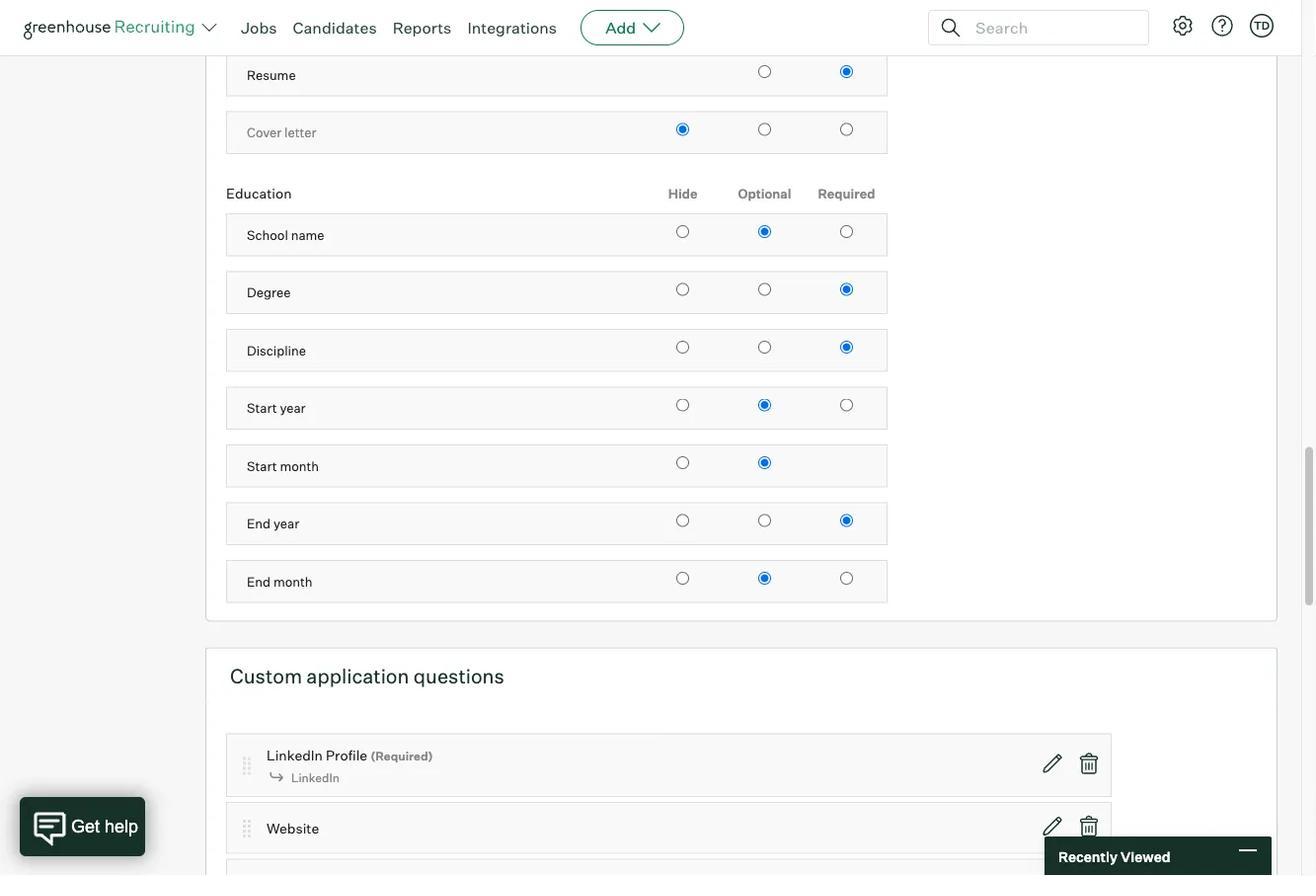 Task type: vqa. For each thing, say whether or not it's contained in the screenshot.
top Bulk Import
no



Task type: locate. For each thing, give the bounding box(es) containing it.
None radio
[[840, 124, 853, 136], [840, 226, 853, 239], [759, 284, 771, 296], [840, 399, 853, 412], [677, 457, 689, 470], [759, 457, 771, 470], [677, 515, 689, 528], [759, 573, 771, 585], [840, 573, 853, 585], [840, 124, 853, 136], [840, 226, 853, 239], [759, 284, 771, 296], [840, 399, 853, 412], [677, 457, 689, 470], [759, 457, 771, 470], [677, 515, 689, 528], [759, 573, 771, 585], [840, 573, 853, 585]]

recently viewed
[[1059, 848, 1171, 865]]

month for start month
[[280, 458, 319, 474]]

phone number
[[247, 10, 335, 25]]

end up end month
[[247, 516, 271, 532]]

start up end year
[[247, 458, 277, 474]]

discipline
[[247, 343, 306, 359]]

name
[[291, 227, 325, 243]]

linkedin
[[267, 747, 323, 764], [291, 771, 340, 785]]

end
[[247, 516, 271, 532], [247, 574, 271, 590]]

linkedin left profile
[[267, 747, 323, 764]]

start down discipline
[[247, 401, 277, 416]]

school
[[247, 227, 288, 243]]

td button
[[1250, 14, 1274, 38]]

0 vertical spatial start
[[247, 401, 277, 416]]

start
[[247, 401, 277, 416], [247, 458, 277, 474]]

number
[[288, 10, 335, 25]]

td button
[[1246, 10, 1278, 41]]

add button
[[581, 10, 685, 45]]

end month
[[247, 574, 313, 590]]

1 vertical spatial linkedin
[[291, 771, 340, 785]]

2 end from the top
[[247, 574, 271, 590]]

jobs
[[241, 18, 277, 38]]

1 vertical spatial month
[[274, 574, 313, 590]]

candidates
[[293, 18, 377, 38]]

month down end year
[[274, 574, 313, 590]]

1 vertical spatial end
[[247, 574, 271, 590]]

year
[[280, 401, 306, 416], [274, 516, 299, 532]]

start month
[[247, 458, 319, 474]]

None radio
[[759, 66, 771, 79], [840, 66, 853, 79], [677, 124, 689, 136], [759, 124, 771, 136], [677, 226, 689, 239], [759, 226, 771, 239], [677, 284, 689, 296], [840, 284, 853, 296], [677, 341, 689, 354], [759, 341, 771, 354], [840, 341, 853, 354], [677, 399, 689, 412], [759, 399, 771, 412], [759, 515, 771, 528], [840, 515, 853, 528], [677, 573, 689, 585], [759, 66, 771, 79], [840, 66, 853, 79], [677, 124, 689, 136], [759, 124, 771, 136], [677, 226, 689, 239], [759, 226, 771, 239], [677, 284, 689, 296], [840, 284, 853, 296], [677, 341, 689, 354], [759, 341, 771, 354], [840, 341, 853, 354], [677, 399, 689, 412], [759, 399, 771, 412], [759, 515, 771, 528], [840, 515, 853, 528], [677, 573, 689, 585]]

degree
[[247, 285, 291, 301]]

website
[[267, 820, 319, 837]]

add
[[606, 18, 636, 38]]

0 vertical spatial linkedin
[[267, 747, 323, 764]]

recently
[[1059, 848, 1118, 865]]

optional
[[738, 186, 792, 202]]

month down start year
[[280, 458, 319, 474]]

2 start from the top
[[247, 458, 277, 474]]

month
[[280, 458, 319, 474], [274, 574, 313, 590]]

greenhouse recruiting image
[[24, 16, 201, 40]]

1 vertical spatial year
[[274, 516, 299, 532]]

year down start month at the left bottom of the page
[[274, 516, 299, 532]]

1 vertical spatial start
[[247, 458, 277, 474]]

0 vertical spatial end
[[247, 516, 271, 532]]

1 end from the top
[[247, 516, 271, 532]]

month for end month
[[274, 574, 313, 590]]

year up start month at the left bottom of the page
[[280, 401, 306, 416]]

(required)
[[371, 749, 433, 764]]

configure image
[[1171, 14, 1195, 38]]

end down end year
[[247, 574, 271, 590]]

phone
[[247, 10, 285, 25]]

linkedin down profile
[[291, 771, 340, 785]]

integrations link
[[468, 18, 557, 38]]

custom
[[230, 664, 302, 689]]

1 start from the top
[[247, 401, 277, 416]]

questions
[[414, 664, 505, 689]]

0 vertical spatial month
[[280, 458, 319, 474]]

0 vertical spatial year
[[280, 401, 306, 416]]

year for start year
[[280, 401, 306, 416]]



Task type: describe. For each thing, give the bounding box(es) containing it.
required
[[818, 186, 875, 202]]

end for end month
[[247, 574, 271, 590]]

integrations
[[468, 18, 557, 38]]

application
[[307, 664, 409, 689]]

cover letter
[[247, 125, 317, 141]]

start for start year
[[247, 401, 277, 416]]

end year
[[247, 516, 299, 532]]

cover
[[247, 125, 282, 141]]

hide
[[668, 186, 698, 202]]

linkedin for linkedin
[[291, 771, 340, 785]]

profile
[[326, 747, 368, 764]]

td
[[1254, 19, 1270, 32]]

custom application questions
[[230, 664, 505, 689]]

resume
[[247, 67, 296, 83]]

reports link
[[393, 18, 452, 38]]

end for end year
[[247, 516, 271, 532]]

reports
[[393, 18, 452, 38]]

jobs link
[[241, 18, 277, 38]]

start year
[[247, 401, 306, 416]]

letter
[[285, 125, 317, 141]]

linkedin profile (required)
[[267, 747, 433, 764]]

school name
[[247, 227, 325, 243]]

linkedin for linkedin profile (required)
[[267, 747, 323, 764]]

candidates link
[[293, 18, 377, 38]]

viewed
[[1121, 848, 1171, 865]]

Search text field
[[971, 13, 1131, 42]]

start for start month
[[247, 458, 277, 474]]

year for end year
[[274, 516, 299, 532]]

education
[[226, 185, 292, 203]]



